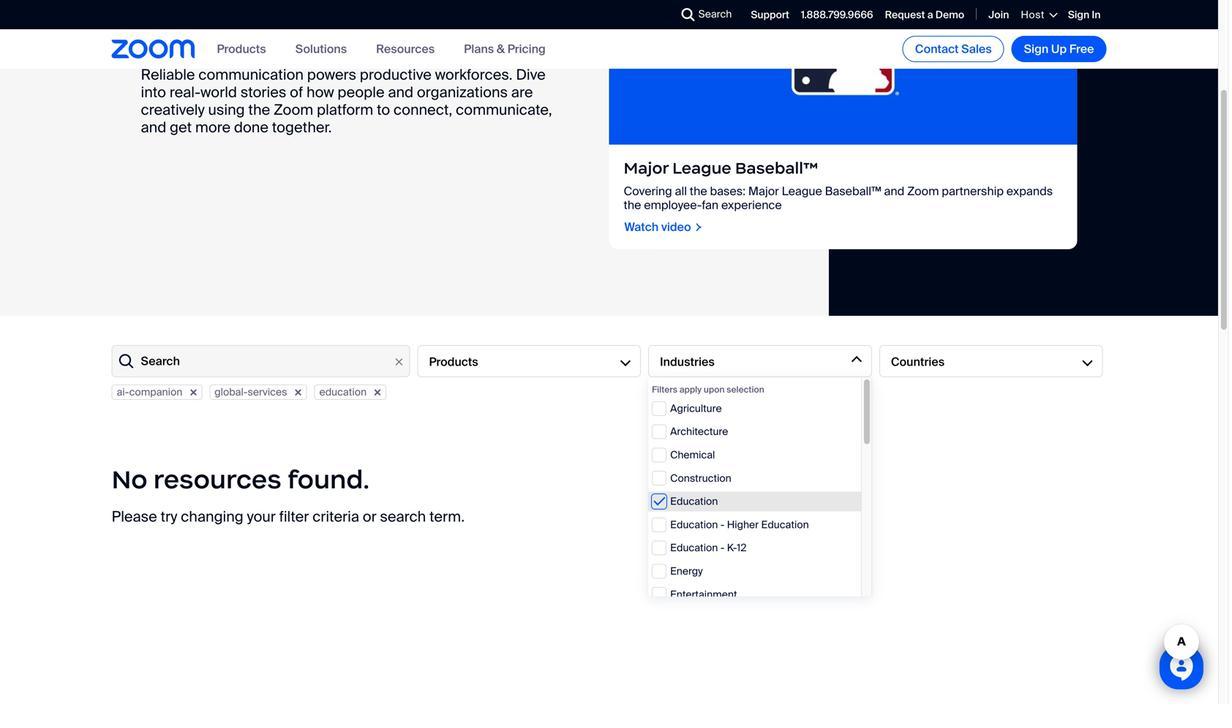 Task type: locate. For each thing, give the bounding box(es) containing it.
0 horizontal spatial league
[[672, 158, 731, 178]]

how
[[307, 83, 334, 102]]

education for education - k-12
[[670, 541, 718, 555]]

1 horizontal spatial major
[[748, 184, 779, 199]]

watch video link
[[624, 219, 703, 235]]

video
[[661, 219, 691, 235]]

products for products dropdown button
[[429, 354, 478, 370]]

to
[[377, 101, 390, 119]]

- for k-
[[720, 541, 725, 555]]

more
[[195, 118, 231, 137]]

covering
[[624, 184, 672, 199]]

into
[[141, 83, 166, 102]]

sign up free
[[1024, 41, 1094, 57]]

the right using
[[248, 101, 270, 119]]

the
[[248, 101, 270, 119], [690, 184, 707, 199], [624, 197, 641, 213]]

2 horizontal spatial and
[[884, 184, 904, 199]]

zoom left partnership
[[907, 184, 939, 199]]

0 vertical spatial major
[[624, 158, 669, 178]]

0 vertical spatial zoom
[[274, 101, 313, 119]]

using
[[208, 101, 245, 119]]

major
[[624, 158, 669, 178], [748, 184, 779, 199]]

- for higher
[[720, 518, 725, 532]]

your
[[247, 508, 276, 527]]

Search text field
[[112, 345, 410, 377]]

organizations
[[417, 83, 508, 102]]

league
[[672, 158, 731, 178], [782, 184, 822, 199]]

employee-
[[644, 197, 702, 213]]

0 horizontal spatial products
[[217, 41, 266, 57]]

real-
[[169, 83, 200, 102]]

0 vertical spatial league
[[672, 158, 731, 178]]

products button
[[217, 41, 266, 57]]

baseball™
[[735, 158, 818, 178], [825, 184, 881, 199]]

0 horizontal spatial search
[[141, 354, 180, 369]]

1 vertical spatial sign
[[1024, 41, 1049, 57]]

watch
[[624, 219, 659, 235]]

1 horizontal spatial league
[[782, 184, 822, 199]]

or
[[363, 508, 377, 527]]

2 - from the top
[[720, 541, 725, 555]]

- left 'higher'
[[720, 518, 725, 532]]

no
[[112, 464, 147, 495]]

dive
[[516, 65, 546, 84]]

selection
[[727, 384, 764, 395]]

education up energy
[[670, 541, 718, 555]]

sign in
[[1068, 8, 1101, 22]]

0 horizontal spatial baseball™
[[735, 158, 818, 178]]

experience
[[721, 197, 782, 213]]

1 vertical spatial baseball™
[[825, 184, 881, 199]]

demo
[[936, 8, 964, 22]]

major right bases:
[[748, 184, 779, 199]]

are
[[511, 83, 533, 102]]

search
[[698, 7, 732, 21], [141, 354, 180, 369]]

sign left up
[[1024, 41, 1049, 57]]

1 - from the top
[[720, 518, 725, 532]]

and
[[388, 83, 413, 102], [141, 118, 166, 137], [884, 184, 904, 199]]

12
[[737, 541, 747, 555]]

search left "support"
[[698, 7, 732, 21]]

zoom right done
[[274, 101, 313, 119]]

education - k-12
[[670, 541, 747, 555]]

major up covering
[[624, 158, 669, 178]]

agriculture
[[670, 402, 722, 415]]

productive
[[360, 65, 432, 84]]

pricing
[[507, 41, 546, 57]]

1 vertical spatial league
[[782, 184, 822, 199]]

0 vertical spatial search
[[698, 7, 732, 21]]

0 horizontal spatial and
[[141, 118, 166, 137]]

world
[[200, 83, 237, 102]]

0 vertical spatial sign
[[1068, 8, 1089, 22]]

industries
[[660, 354, 715, 370]]

1 horizontal spatial zoom
[[907, 184, 939, 199]]

products for products popup button
[[217, 41, 266, 57]]

products
[[217, 41, 266, 57], [429, 354, 478, 370]]

products right clear search 'icon'
[[429, 354, 478, 370]]

- left k-
[[720, 541, 725, 555]]

1 horizontal spatial search
[[698, 7, 732, 21]]

1 vertical spatial products
[[429, 354, 478, 370]]

education button
[[314, 385, 386, 400]]

products inside products dropdown button
[[429, 354, 478, 370]]

plans
[[464, 41, 494, 57]]

education down construction
[[670, 495, 718, 508]]

please
[[112, 508, 157, 527]]

1 horizontal spatial baseball™
[[825, 184, 881, 199]]

2 vertical spatial and
[[884, 184, 904, 199]]

companion
[[129, 386, 182, 399]]

construction
[[670, 472, 731, 485]]

the right 'all'
[[690, 184, 707, 199]]

0 vertical spatial -
[[720, 518, 725, 532]]

1.888.799.9666 link
[[801, 8, 873, 22]]

major league baseball™ covering all the bases: major league baseball™ and zoom partnership expands the employee-fan experience watch video
[[624, 158, 1053, 235]]

countries
[[891, 354, 945, 370]]

1 horizontal spatial sign
[[1068, 8, 1089, 22]]

k-
[[727, 541, 737, 555]]

1.888.799.9666
[[801, 8, 873, 22]]

search image
[[682, 8, 695, 21], [682, 8, 695, 21]]

products button
[[417, 345, 641, 377]]

1 vertical spatial zoom
[[907, 184, 939, 199]]

solutions
[[295, 41, 347, 57]]

education up education - k-12
[[670, 518, 718, 532]]

bases:
[[710, 184, 746, 199]]

0 horizontal spatial the
[[248, 101, 270, 119]]

search up ai-companion button
[[141, 354, 180, 369]]

stories
[[240, 83, 286, 102]]

1 horizontal spatial the
[[624, 197, 641, 213]]

the up watch
[[624, 197, 641, 213]]

0 vertical spatial and
[[388, 83, 413, 102]]

sign left the in
[[1068, 8, 1089, 22]]

sign in link
[[1068, 8, 1101, 22]]

products up communication
[[217, 41, 266, 57]]

0 horizontal spatial sign
[[1024, 41, 1049, 57]]

contact
[[915, 41, 959, 57]]

filters
[[652, 384, 677, 395]]

1 vertical spatial -
[[720, 541, 725, 555]]

upon
[[704, 384, 725, 395]]

zoom inside major league baseball™ covering all the bases: major league baseball™ and zoom partnership expands the employee-fan experience watch video
[[907, 184, 939, 199]]

plans & pricing link
[[464, 41, 546, 57]]

0 horizontal spatial zoom
[[274, 101, 313, 119]]

-
[[720, 518, 725, 532], [720, 541, 725, 555]]

request a demo link
[[885, 8, 964, 22]]

apply
[[679, 384, 702, 395]]

0 vertical spatial products
[[217, 41, 266, 57]]

a
[[927, 8, 933, 22]]

and inside major league baseball™ covering all the bases: major league baseball™ and zoom partnership expands the employee-fan experience watch video
[[884, 184, 904, 199]]

1 horizontal spatial products
[[429, 354, 478, 370]]

search
[[380, 508, 426, 527]]

support
[[751, 8, 789, 22]]

request
[[885, 8, 925, 22]]



Task type: describe. For each thing, give the bounding box(es) containing it.
ai-companion button
[[112, 385, 202, 400]]

changing
[[181, 508, 243, 527]]

request a demo
[[885, 8, 964, 22]]

people
[[338, 83, 384, 102]]

entertainment
[[670, 588, 737, 602]]

connect,
[[394, 101, 452, 119]]

in
[[1092, 8, 1101, 22]]

chemical
[[670, 448, 715, 462]]

zoom logo image
[[112, 40, 195, 58]]

1 horizontal spatial and
[[388, 83, 413, 102]]

resources
[[376, 41, 435, 57]]

zoom inside reliable communication powers productive workforces. dive into real-world stories of how people and organizations are creatively using the zoom platform to connect, communicate, and get more done together.
[[274, 101, 313, 119]]

support link
[[751, 8, 789, 22]]

services
[[248, 386, 287, 399]]

fan
[[702, 197, 719, 213]]

powers
[[307, 65, 356, 84]]

join
[[988, 8, 1009, 22]]

plans & pricing
[[464, 41, 546, 57]]

1 vertical spatial major
[[748, 184, 779, 199]]

ai-
[[117, 386, 129, 399]]

education - higher education
[[670, 518, 809, 532]]

join link
[[988, 8, 1009, 22]]

get
[[170, 118, 192, 137]]

communicate,
[[456, 101, 552, 119]]

criteria
[[312, 508, 359, 527]]

energy
[[670, 565, 703, 578]]

major league baseball™ image
[[609, 0, 1077, 145]]

partnership
[[942, 184, 1004, 199]]

education
[[319, 386, 367, 399]]

sign for sign in
[[1068, 8, 1089, 22]]

workforces.
[[435, 65, 513, 84]]

sign for sign up free
[[1024, 41, 1049, 57]]

education for education - higher education
[[670, 518, 718, 532]]

&
[[497, 41, 505, 57]]

global-services
[[215, 386, 287, 399]]

industries button
[[648, 345, 872, 377]]

global-
[[215, 386, 248, 399]]

higher
[[727, 518, 759, 532]]

countries button
[[879, 345, 1103, 377]]

together.
[[272, 118, 332, 137]]

host
[[1021, 8, 1045, 22]]

ai-companion
[[117, 386, 182, 399]]

education right 'higher'
[[761, 518, 809, 532]]

1 vertical spatial search
[[141, 354, 180, 369]]

contact sales link
[[903, 36, 1004, 62]]

global-services button
[[209, 385, 307, 400]]

reliable
[[141, 65, 195, 84]]

sign up free link
[[1012, 36, 1106, 62]]

0 vertical spatial baseball™
[[735, 158, 818, 178]]

creatively
[[141, 101, 205, 119]]

1 vertical spatial and
[[141, 118, 166, 137]]

resources
[[153, 464, 281, 495]]

0 horizontal spatial major
[[624, 158, 669, 178]]

found.
[[287, 464, 369, 495]]

2 horizontal spatial the
[[690, 184, 707, 199]]

architecture
[[670, 425, 728, 439]]

free
[[1069, 41, 1094, 57]]

accessibility text for the logo slide component element
[[0, 672, 1218, 704]]

of
[[290, 83, 303, 102]]

clear search image
[[391, 354, 407, 370]]

resources button
[[376, 41, 435, 57]]

filters apply upon selection agriculture
[[652, 384, 764, 415]]

term.
[[429, 508, 465, 527]]

communication
[[198, 65, 304, 84]]

please try changing your filter criteria or search term.
[[112, 508, 465, 527]]

all
[[675, 184, 687, 199]]

education for education
[[670, 495, 718, 508]]

filter
[[279, 508, 309, 527]]

no resources found.
[[112, 464, 369, 495]]

sales
[[961, 41, 992, 57]]

the inside reliable communication powers productive workforces. dive into real-world stories of how people and organizations are creatively using the zoom platform to connect, communicate, and get more done together.
[[248, 101, 270, 119]]

expands
[[1006, 184, 1053, 199]]

host button
[[1021, 8, 1056, 22]]

try
[[161, 508, 177, 527]]

reliable communication powers productive workforces. dive into real-world stories of how people and organizations are creatively using the zoom platform to connect, communicate, and get more done together.
[[141, 65, 552, 137]]

solutions button
[[295, 41, 347, 57]]



Task type: vqa. For each thing, say whether or not it's contained in the screenshot.
the Reliable communication powers productive workforces. Dive into real-world stories of how people and organizations are creatively using the Zoom platform to connect, communicate, and get more done together.
yes



